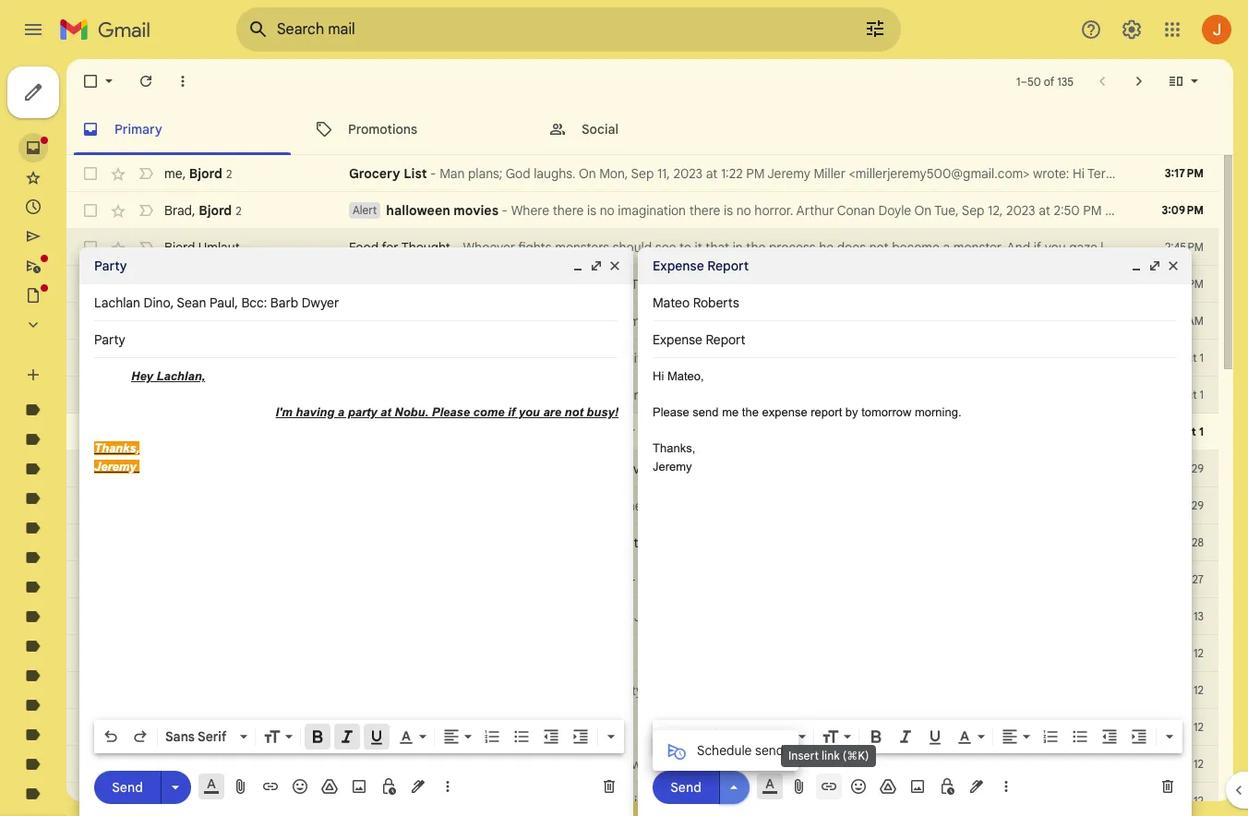 Task type: locate. For each thing, give the bounding box(es) containing it.
alert for update
[[353, 758, 377, 771]]

1 vertical spatial should
[[501, 387, 540, 404]]

0 horizontal spatial underline ‪(⌘u)‬ image
[[368, 729, 386, 747]]

8 not important switch from the top
[[137, 756, 155, 774]]

not important switch
[[137, 164, 155, 183], [137, 201, 155, 220], [137, 238, 155, 257], [137, 312, 155, 331], [137, 349, 155, 368], [137, 423, 155, 442], [137, 719, 155, 737], [137, 756, 155, 774], [137, 793, 155, 811]]

1 serif from the left
[[198, 729, 227, 746]]

are you going to the party?
[[490, 683, 650, 699]]

you right if
[[1045, 239, 1067, 256]]

mateo inside expense report dialog
[[653, 295, 690, 311]]

jeremy
[[768, 165, 811, 182], [653, 460, 693, 473]]

bjord left the umlaut
[[164, 239, 195, 256]]

for right food
[[382, 239, 399, 256]]

mateo down jacob
[[164, 757, 201, 773]]

sans serif inside expense report dialog
[[724, 729, 786, 746]]

report down expense
[[751, 424, 787, 441]]

sep 12 inside row
[[1172, 647, 1205, 661]]

1 insert photo image from the left
[[350, 778, 369, 796]]

now right them
[[1213, 313, 1237, 330]]

2 29 from the top
[[1192, 499, 1205, 513]]

2 sep 29 from the top
[[1170, 499, 1205, 513]]

hey all, you should all give kryptogram a listen. best, kendall row
[[67, 377, 1219, 414]]

redo ‪(⌘y)‬ image for undo ‪(⌘z)‬ image
[[131, 728, 150, 746]]

manage up garbage
[[349, 313, 396, 330]]

free
[[429, 313, 453, 330], [745, 313, 769, 330]]

insert link ‪(⌘k)‬ tooltip
[[782, 736, 877, 777]]

mateo roberts inside expense report dialog
[[653, 295, 740, 311]]

toggle confidential mode image
[[380, 778, 398, 796], [939, 778, 957, 796]]

2 vertical spatial 2
[[226, 278, 232, 291]]

jeremy up alert halloween movies - where there is no imagination there is no horror. arthur conan doyle on tue, sep 12, 2023 at 2:50 pm brad klo <klobrad84@gm
[[768, 165, 811, 182]]

0 vertical spatial with
[[1151, 313, 1176, 330]]

page up can
[[538, 313, 567, 330]]

0 horizontal spatial redo ‪(⌘y)‬ image
[[131, 728, 150, 746]]

0 vertical spatial are
[[683, 609, 703, 625]]

see
[[656, 239, 677, 256]]

send
[[1124, 165, 1154, 182], [112, 779, 143, 796], [671, 779, 702, 796]]

1 horizontal spatial over
[[689, 350, 715, 367]]

0 horizontal spatial formatting options toolbar
[[94, 721, 624, 754]]

1 vertical spatial update
[[507, 794, 550, 810]]

oct inside hey all, you should all give kryptogram a listen. best, kendall row
[[1179, 388, 1198, 402]]

pm
[[747, 165, 765, 182], [1084, 202, 1103, 219]]

hi down the 'taking'
[[653, 370, 664, 383]]

klo
[[1137, 202, 1155, 219]]

send down "update"
[[671, 779, 702, 796]]

into
[[1178, 239, 1200, 256]]

sep inside row
[[1172, 647, 1192, 661]]

1 insert emoji ‪(⌘⇧2)‬ image from the left
[[291, 778, 309, 796]]

insert photo image for insert signature image toggle confidential mode image
[[350, 778, 369, 796]]

2 insert photo image from the left
[[909, 778, 927, 796]]

advanced search options image
[[857, 10, 894, 47]]

2 more formatting options image from the left
[[1161, 728, 1180, 746]]

sans left simon
[[165, 729, 195, 746]]

indent more ‪(⌘])‬ image for indent less ‪(⌘[)‬ icon on the bottom of page
[[572, 728, 590, 746]]

0 horizontal spatial numbered list ‪(⌘⇧7)‬ image
[[483, 728, 502, 746]]

2 there from the left
[[690, 202, 721, 219]]

2 vertical spatial an
[[660, 757, 674, 773]]

hey for hey all, you should all give kryptogram a listen. best, kendall
[[431, 387, 454, 404]]

3 yelp from the left
[[772, 313, 796, 330]]

sep 12
[[1172, 647, 1205, 661], [1172, 684, 1205, 697], [1172, 721, 1205, 734], [1172, 758, 1205, 771], [1172, 794, 1205, 808]]

hi mateo,
[[653, 370, 708, 383]]

2 indent more ‪(⌘])‬ image from the left
[[1131, 728, 1149, 746]]

formatting options toolbar for insert photo inside the expense report dialog
[[653, 721, 1183, 754]]

wanted inside "row"
[[958, 498, 1001, 515]]

3 sep 12 from the top
[[1172, 721, 1205, 734]]

1 vertical spatial ,
[[192, 202, 195, 218]]

more options image
[[442, 778, 454, 796], [1001, 778, 1012, 796]]

discard draft ‪(⌘⇧d)‬ image inside dialog
[[600, 778, 619, 796]]

concert
[[898, 609, 944, 625]]

2 redo ‪(⌘y)‬ image from the left
[[690, 728, 709, 746]]

indent less ‪(⌘[)‬ image
[[1101, 728, 1120, 746]]

support image
[[1081, 18, 1103, 41]]

1 horizontal spatial and
[[1111, 757, 1134, 773]]

0 horizontal spatial insert emoji ‪(⌘⇧2)‬ image
[[291, 778, 309, 796]]

2 insert emoji ‪(⌘⇧2)‬ image from the left
[[850, 778, 868, 796]]

1 toggle confidential mode image from the left
[[380, 778, 398, 796]]

send down undo ‪(⌘z)‬ image
[[112, 779, 143, 796]]

sans inside expense report dialog
[[724, 729, 754, 746]]

0 horizontal spatial brad
[[164, 202, 192, 218]]

0 horizontal spatial 2023
[[674, 165, 703, 182]]

0 horizontal spatial page
[[538, 313, 567, 330]]

alert up food
[[353, 203, 377, 217]]

over
[[689, 350, 715, 367], [534, 720, 560, 736]]

have right we
[[926, 757, 954, 773]]

jeremy,
[[486, 350, 532, 367], [496, 424, 542, 441], [634, 609, 680, 625]]

7 row from the top
[[67, 414, 1249, 451]]

2 italic ‪(⌘i)‬ image from the left
[[897, 728, 915, 746]]

recently
[[560, 498, 608, 515]]

2 numbered list ‪(⌘⇧7)‬ image from the left
[[1042, 728, 1061, 746]]

0 horizontal spatial sincerely,
[[828, 350, 884, 367]]

indent more ‪(⌘])‬ image up provide
[[572, 728, 590, 746]]

your inside "row"
[[692, 498, 718, 515]]

ice
[[469, 276, 487, 293]]

serif for attach files icon
[[757, 729, 786, 746]]

going down it's now time to send your inventory - here's the 411 link
[[731, 609, 764, 625]]

bold ‪(⌘b)‬ image
[[309, 728, 327, 746]]

discard draft ‪(⌘⇧d)‬ image for insert photo associated with insert signature image toggle confidential mode image formatting options toolbar
[[600, 778, 619, 796]]

insert emoji ‪(⌘⇧2)‬ image for insert link ‪(⌘k)‬ image
[[850, 778, 868, 796]]

1 horizontal spatial formatting options toolbar
[[653, 721, 1183, 754]]

italic ‪(⌘i)‬ image right bold ‪(⌘b)‬ image
[[338, 728, 357, 746]]

the inside message body text box
[[743, 406, 759, 419]]

2 inside brad , bjord 2
[[236, 204, 242, 218]]

1 up 'burton'
[[1201, 388, 1205, 402]]

that down please
[[639, 424, 663, 441]]

2 alert from the top
[[353, 758, 377, 771]]

8 row from the top
[[67, 709, 1219, 746]]

hi
[[1073, 165, 1085, 182], [472, 350, 484, 367], [653, 370, 664, 383], [442, 757, 454, 773]]

5 12 from the top
[[1195, 794, 1205, 808]]

3 not important switch from the top
[[137, 238, 155, 257]]

0 horizontal spatial over
[[534, 720, 560, 736]]

are inside "are you going to the party?" link
[[490, 683, 510, 699]]

2 up brad , bjord 2
[[226, 167, 232, 181]]

0 horizontal spatial of
[[819, 757, 831, 773]]

oct 1 down them
[[1179, 351, 1205, 365]]

for
[[382, 239, 399, 256], [192, 313, 208, 330], [790, 424, 807, 441], [672, 498, 689, 515]]

sep inside the hey jeremy, are you going to the depeche mode concert at red rocks on friday? if not, i have an extra ticket row
[[1172, 610, 1192, 624]]

not important switch for update
[[137, 756, 155, 774]]

1 vertical spatial with
[[632, 757, 657, 773]]

1 vertical spatial project
[[571, 794, 613, 810]]

with left them
[[1151, 313, 1176, 330]]

are you going to the party? row
[[67, 673, 1219, 709]]

- inside it's now time to send your inventory - here's the 411 link
[[630, 572, 636, 588]]

0 vertical spatial that
[[706, 239, 730, 256]]

1 vertical spatial bjord
[[199, 202, 232, 218]]

1 horizontal spatial have
[[1135, 609, 1162, 625]]

row containing bjord umlaut
[[67, 229, 1249, 266]]

send right terry,
[[1124, 165, 1154, 182]]

mateo left attach files image
[[164, 794, 201, 810]]

0 horizontal spatial jeremy
[[653, 460, 693, 473]]

food for thought - whoever fights monsters should see to it that in the process he does not become a monster. and if you gaze long enough into an abyss
[[349, 239, 1249, 256]]

2 for ice shipment -
[[226, 278, 232, 291]]

here's
[[479, 461, 516, 478]]

older image
[[1131, 72, 1149, 91]]

1 vertical spatial sep 29
[[1170, 499, 1205, 513]]

insert emoji ‪(⌘⇧2)‬ image right insert link ‪(⌘k)‬ icon
[[291, 778, 309, 796]]

2 no from the left
[[737, 202, 752, 219]]

more send options image for redo ‪(⌘y)‬ image for undo ‪(⌘z)‬ icon
[[725, 778, 744, 797]]

<millerjeremy500@gmail.com>
[[850, 165, 1030, 182]]

-
[[431, 165, 437, 182], [502, 202, 508, 219], [454, 239, 460, 256], [549, 276, 555, 293], [571, 313, 577, 330], [463, 350, 469, 367], [1128, 424, 1134, 441], [1134, 424, 1140, 441], [630, 572, 636, 588], [422, 720, 428, 736], [433, 757, 439, 773], [616, 794, 622, 810]]

2 not important switch from the top
[[137, 201, 155, 220]]

2 toggle confidential mode image from the left
[[939, 778, 957, 796]]

flexport
[[721, 498, 770, 515]]

serif inside expense report dialog
[[757, 729, 786, 746]]

bjord for me
[[189, 165, 223, 182]]

more send options image down schedule send
[[725, 778, 744, 797]]

for down me , maria 2
[[192, 313, 208, 330]]

man
[[440, 165, 465, 182]]

manage up the 'taking'
[[666, 313, 713, 330]]

more options image down completed
[[1001, 778, 1012, 796]]

send button for more send options icon corresponding to redo ‪(⌘y)‬ image for undo ‪(⌘z)‬ icon
[[653, 771, 720, 804]]

sans for redo ‪(⌘y)‬ image for undo ‪(⌘z)‬ image
[[165, 729, 195, 746]]

bjord for brad
[[199, 202, 232, 218]]

1 horizontal spatial numbered list ‪(⌘⇧7)‬ image
[[1042, 728, 1061, 746]]

report for progress report
[[408, 424, 451, 441]]

have
[[1135, 609, 1162, 625], [926, 757, 954, 773]]

simon
[[204, 720, 240, 736]]

1 vertical spatial pm
[[1084, 202, 1103, 219]]

None checkbox
[[81, 72, 100, 91]]

1 vertical spatial of
[[819, 757, 831, 773]]

2 vertical spatial bjord
[[164, 239, 195, 256]]

report up missing
[[408, 424, 451, 441]]

1 horizontal spatial business
[[800, 313, 851, 330]]

9 not important switch from the top
[[137, 793, 155, 811]]

you inside row
[[706, 609, 728, 625]]

1 horizontal spatial on
[[915, 202, 932, 219]]

1 send button from the left
[[94, 771, 161, 804]]

discard draft ‪(⌘⇧d)‬ image
[[600, 778, 619, 796], [1159, 778, 1178, 796]]

undo ‪(⌘z)‬ image
[[102, 728, 120, 746]]

the left party?
[[589, 683, 609, 699]]

0 vertical spatial an
[[1203, 239, 1218, 256]]

provide
[[560, 757, 604, 773]]

1 indent more ‪(⌘])‬ image from the left
[[572, 728, 590, 746]]

he
[[820, 239, 834, 256]]

2 vertical spatial ,
[[183, 276, 186, 292]]

9 row from the top
[[67, 746, 1249, 783]]

project down provide
[[571, 794, 613, 810]]

1 horizontal spatial that
[[706, 239, 730, 256]]

1 sans serif from the left
[[165, 729, 227, 746]]

2 row from the top
[[67, 192, 1249, 229]]

7 not important switch from the top
[[137, 719, 155, 737]]

a inside row
[[660, 387, 667, 404]]

0 vertical spatial inventory
[[624, 461, 678, 478]]

1 horizontal spatial serif
[[757, 729, 786, 746]]

just
[[544, 424, 569, 441]]

garbage darkness - hi jeremy, i can almost feel it. taking over me. the darkness. sincerely, mateo
[[353, 350, 924, 367]]

roberts left insert link ‪(⌘k)‬ icon
[[205, 794, 251, 810]]

the inside row
[[589, 683, 609, 699]]

how
[[519, 461, 544, 478]]

2 close image from the left
[[1167, 259, 1182, 273]]

formatting options toolbar inside expense report dialog
[[653, 721, 1183, 754]]

business
[[483, 313, 534, 330], [800, 313, 851, 330]]

hey, you recently signed up for your flexport seller portal account, and i just wanted to clarify what you were looking for. is ther link
[[349, 497, 1249, 515]]

brad left klo
[[1106, 202, 1134, 219]]

progress
[[695, 424, 747, 441], [763, 757, 815, 773]]

yelp up darkness.
[[772, 313, 796, 330]]

0 vertical spatial alert
[[353, 203, 377, 217]]

row containing progress report
[[67, 414, 1249, 451]]

2 sans serif option from the left
[[721, 728, 795, 746]]

1 formatting options toolbar from the left
[[94, 721, 624, 754]]

0 vertical spatial ,
[[183, 165, 186, 182]]

hey
[[431, 387, 454, 404], [609, 609, 632, 625]]

1 alert from the top
[[353, 203, 377, 217]]

80%
[[476, 535, 503, 552]]

None search field
[[236, 7, 902, 52]]

pm right 1:22
[[747, 165, 765, 182]]

2 serif from the left
[[757, 729, 786, 746]]

, for ice shipment -
[[183, 276, 186, 292]]

halloween
[[386, 202, 451, 219]]

0 vertical spatial have
[[1135, 609, 1162, 625]]

an
[[1203, 239, 1218, 256], [1166, 609, 1180, 625], [660, 757, 674, 773]]

roberts for alert update - hi john, i wanted to provide you with an update on the progress of the project. we have completed the first phase and are now moving ont
[[205, 757, 251, 773]]

0 vertical spatial jeremy,
[[486, 350, 532, 367]]

1 yelp from the left
[[164, 313, 189, 330]]

navigation
[[0, 59, 222, 817]]

1 horizontal spatial should
[[613, 239, 652, 256]]

your inside 'row'
[[584, 535, 611, 552]]

you right hey,
[[536, 498, 557, 515]]

jeremy, for hello
[[496, 424, 542, 441]]

report
[[811, 406, 843, 419], [751, 424, 787, 441]]

1 more send options image from the left
[[166, 778, 185, 797]]

sans serif option
[[162, 728, 236, 746], [721, 728, 795, 746]]

yelp down me , maria 2
[[164, 313, 189, 330]]

going inside row
[[731, 609, 764, 625]]

alert inside alert halloween movies - where there is no imagination there is no horror. arthur conan doyle on tue, sep 12, 2023 at 2:50 pm brad klo <klobrad84@gm
[[353, 203, 377, 217]]

29 inside you're missing a step! here's how to send your inventory row
[[1192, 462, 1205, 476]]

sans for redo ‪(⌘y)‬ image for undo ‪(⌘z)‬ icon
[[724, 729, 754, 746]]

wrote:
[[1034, 165, 1070, 182]]

6 not important switch from the top
[[137, 423, 155, 442]]

2023 right 12,
[[1007, 202, 1036, 219]]

0 horizontal spatial no
[[600, 202, 615, 219]]

terry,
[[1088, 165, 1121, 182]]

1 row from the top
[[67, 155, 1249, 192]]

laughs.
[[534, 165, 576, 182]]

bjord
[[189, 165, 223, 182], [199, 202, 232, 218], [164, 239, 195, 256]]

an right into
[[1203, 239, 1218, 256]]

1 sans serif option from the left
[[162, 728, 236, 746]]

sans serif option up attach files image
[[162, 728, 236, 746]]

0 horizontal spatial you
[[476, 387, 497, 404]]

me down the hey all, you should all give kryptogram a listen. best, kendall link
[[723, 406, 739, 419]]

sep inside it's now time to send your inventory - here's the 411 row
[[1171, 573, 1190, 587]]

sans serif inside dialog
[[165, 729, 227, 746]]

hey inside hey jeremy, are you going to the depeche mode concert at red rocks on friday? if not, i have an extra ticket link
[[609, 609, 632, 625]]

row
[[67, 155, 1249, 192], [67, 192, 1249, 229], [67, 229, 1249, 266], [67, 266, 1219, 303], [67, 303, 1249, 340], [67, 340, 1219, 377], [67, 414, 1249, 451], [67, 709, 1219, 746], [67, 746, 1249, 783], [67, 783, 1219, 817]]

2 more send options image from the left
[[725, 778, 744, 797]]

0 horizontal spatial insert photo image
[[350, 778, 369, 796]]

2 horizontal spatial at
[[1039, 202, 1051, 219]]

1 horizontal spatial brad
[[1106, 202, 1134, 219]]

dialog containing sans serif
[[79, 248, 634, 817]]

on left tue, at right
[[915, 202, 932, 219]]

sep inside are you going to the party? row
[[1172, 684, 1192, 697]]

first
[[1046, 757, 1069, 773]]

more send options image
[[166, 778, 185, 797], [725, 778, 744, 797]]

underline ‪(⌘u)‬ image for the italic ‪(⌘i)‬ icon for bold ‪(⌘b)‬ icon
[[927, 729, 945, 747]]

sans serif option inside expense report dialog
[[721, 728, 795, 746]]

are you going to the party? link
[[349, 682, 1118, 700]]

and down indent less ‪(⌘[)‬ image
[[1111, 757, 1134, 773]]

wanted right just
[[958, 498, 1001, 515]]

should
[[613, 239, 652, 256], [501, 387, 540, 404]]

1 vertical spatial alert
[[353, 758, 377, 771]]

doyle
[[879, 202, 912, 219]]

should left the all
[[501, 387, 540, 404]]

underline ‪(⌘u)‬ image right bold ‪(⌘b)‬ icon
[[927, 729, 945, 747]]

1 12 from the top
[[1195, 647, 1205, 661]]

gmail image
[[59, 11, 160, 48]]

more formatting options image
[[602, 728, 621, 746], [1161, 728, 1180, 746]]

1 horizontal spatial page
[[854, 313, 884, 330]]

0 horizontal spatial business
[[483, 313, 534, 330]]

1 sep 12 from the top
[[1172, 647, 1205, 661]]

0 vertical spatial on
[[579, 165, 596, 182]]

1 horizontal spatial jeremy
[[768, 165, 811, 182]]

redo ‪(⌘y)‬ image
[[131, 728, 150, 746], [690, 728, 709, 746]]

13
[[1195, 610, 1205, 624]]

update up insert signature image
[[386, 757, 429, 773]]

wanted
[[958, 498, 1001, 515], [499, 757, 542, 773]]

underline ‪(⌘u)‬ image
[[368, 729, 386, 747], [927, 729, 945, 747]]

of up insert link ‪(⌘k)‬ image
[[819, 757, 831, 773]]

1 sep 29 from the top
[[1170, 462, 1205, 476]]

underline ‪(⌘u)‬ image right bold ‪(⌘b)‬ image
[[368, 729, 386, 747]]

toggle split pane mode image
[[1168, 72, 1186, 91]]

0 horizontal spatial close image
[[608, 259, 623, 273]]

1 more options image from the left
[[442, 778, 454, 796]]

more send options image down jacob
[[166, 778, 185, 797]]

1 more formatting options image from the left
[[602, 728, 621, 746]]

close image
[[608, 259, 623, 273], [1167, 259, 1182, 273]]

more options image for insert signature image
[[442, 778, 454, 796]]

dog
[[353, 721, 373, 734]]

indent more ‪(⌘])‬ image
[[572, 728, 590, 746], [1131, 728, 1149, 746]]

to inside row
[[574, 683, 586, 699]]

sep 29 inside hey, you recently signed up for your flexport seller portal account, and i just wanted to clarify what you were looking for. is ther "row"
[[1170, 499, 1205, 513]]

me inside text box
[[723, 406, 739, 419]]

oct 1 up 'burton'
[[1179, 388, 1205, 402]]

insert emoji ‪(⌘⇧2)‬ image left insert files using drive icon at the bottom of the page
[[850, 778, 868, 796]]

1 vertical spatial jeremy
[[653, 460, 693, 473]]

promotions tab
[[300, 103, 533, 155]]

1 horizontal spatial sans serif option
[[721, 728, 795, 746]]

sans serif option inside dialog
[[162, 728, 236, 746]]

sans down "are you going to the party?" link at the bottom of page
[[724, 729, 754, 746]]

on
[[579, 165, 596, 182], [915, 202, 932, 219]]

italic ‪(⌘i)‬ image
[[338, 728, 357, 746], [897, 728, 915, 746]]

5 row from the top
[[67, 303, 1249, 340]]

tab list containing primary
[[67, 103, 1234, 155]]

insert photo image inside expense report dialog
[[909, 778, 927, 796]]

hey up sep 12 row
[[609, 609, 632, 625]]

insert files using drive image
[[879, 778, 898, 796]]

insert photo image for toggle confidential mode image associated with insert signature icon
[[909, 778, 927, 796]]

insert emoji ‪(⌘⇧2)‬ image for insert link ‪(⌘k)‬ icon
[[291, 778, 309, 796]]

numbered list ‪(⌘⇧7)‬ image for indent less ‪(⌘[)‬ icon on the bottom of page
[[483, 728, 502, 746]]

it's
[[418, 572, 436, 588]]

italic ‪(⌘i)‬ image for bold ‪(⌘b)‬ image
[[338, 728, 357, 746]]

2 horizontal spatial yelp
[[772, 313, 796, 330]]

grocery
[[349, 165, 401, 182]]

enough
[[1130, 239, 1175, 256]]

roberts inside expense report dialog
[[693, 295, 740, 311]]

over right the traffic
[[534, 720, 560, 736]]

on right rocks
[[1027, 609, 1041, 625]]

insert photo image right insert files using drive image
[[350, 778, 369, 796]]

1 vertical spatial an
[[1166, 609, 1180, 625]]

more image
[[174, 72, 192, 91]]

business down ice shipment -
[[483, 313, 534, 330]]

roberts for update on project -
[[205, 794, 251, 810]]

1 horizontal spatial more options image
[[1001, 778, 1012, 796]]

5 sep 12 from the top
[[1172, 794, 1205, 808]]

sep 29 inside you're missing a step! here's how to send your inventory row
[[1170, 462, 1205, 476]]

Search mail text field
[[277, 20, 813, 39]]

1 horizontal spatial more formatting options image
[[1161, 728, 1180, 746]]

expense report dialog
[[638, 248, 1193, 817]]

2 formatting options toolbar from the left
[[653, 721, 1183, 754]]

2 right maria in the left top of the page
[[226, 278, 232, 291]]

1 numbered list ‪(⌘⇧7)‬ image from the left
[[483, 728, 502, 746]]

2 sep 12 from the top
[[1172, 684, 1205, 697]]

close image down monsters
[[608, 259, 623, 273]]

discard draft ‪(⌘⇧d)‬ image inside expense report dialog
[[1159, 778, 1178, 796]]

0 vertical spatial report
[[708, 258, 749, 274]]

0 horizontal spatial send button
[[94, 771, 161, 804]]

sincerely, right darkness.
[[828, 350, 884, 367]]

the
[[743, 350, 765, 367]]

2 vertical spatial oct 1
[[1177, 425, 1205, 439]]

1 vertical spatial report
[[751, 424, 787, 441]]

formatting options toolbar
[[94, 721, 624, 754], [653, 721, 1183, 754]]

1 not important switch from the top
[[137, 164, 155, 183]]

main menu image
[[22, 18, 44, 41]]

hey jeremy, are you going to the depeche mode concert at red rocks on friday? if not, i have an extra ticket link
[[349, 608, 1249, 626]]

1 redo ‪(⌘y)‬ image from the left
[[131, 728, 150, 746]]

jeremy down the thanks,
[[653, 460, 693, 473]]

1 vertical spatial inventory
[[572, 572, 627, 588]]

inventory inside row
[[572, 572, 627, 588]]

god
[[506, 165, 531, 182]]

redo ‪(⌘y)‬ image up "update"
[[690, 728, 709, 746]]

dialog
[[79, 248, 634, 817]]

1 horizontal spatial sans serif
[[724, 729, 786, 746]]

1 italic ‪(⌘i)‬ image from the left
[[338, 728, 357, 746]]

2 inside me , maria 2
[[226, 278, 232, 291]]

0 horizontal spatial an
[[660, 757, 674, 773]]

11:10 am
[[1164, 314, 1205, 328]]

1 sans from the left
[[165, 729, 195, 746]]

bulleted list ‪(⌘⇧8)‬ image
[[513, 728, 531, 746], [1072, 728, 1090, 746]]

send button down undo ‪(⌘z)‬ image
[[94, 771, 161, 804]]

sales
[[403, 535, 433, 552]]

at left "red" at the bottom right of the page
[[947, 609, 959, 625]]

1 discard draft ‪(⌘⇧d)‬ image from the left
[[600, 778, 619, 796]]

0 horizontal spatial more formatting options image
[[602, 728, 621, 746]]

on left mon,
[[579, 165, 596, 182]]

4 not important switch from the top
[[137, 312, 155, 331]]

3 row from the top
[[67, 229, 1249, 266]]

increase sales by 40-80% by activating your fast tags now! row
[[67, 525, 1219, 562]]

your left the grocery at top
[[1179, 165, 1205, 182]]

of
[[1045, 74, 1055, 88], [819, 757, 831, 773]]

2 discard draft ‪(⌘⇧d)‬ image from the left
[[1159, 778, 1178, 796]]

2 12 from the top
[[1195, 684, 1205, 697]]

1 vertical spatial you
[[536, 498, 557, 515]]

you're missing a step! here's how to send your inventory row
[[67, 451, 1219, 488]]

serif for attach files image
[[198, 729, 227, 746]]

2023
[[674, 165, 703, 182], [1007, 202, 1036, 219]]

1 horizontal spatial hey
[[609, 609, 632, 625]]

your up me.
[[716, 313, 742, 330]]

oct up timothy
[[1179, 388, 1198, 402]]

report inside message body text box
[[811, 406, 843, 419]]

5 not important switch from the top
[[137, 349, 155, 368]]

mateo
[[653, 295, 690, 311], [164, 350, 201, 367], [887, 350, 924, 367], [164, 757, 201, 773], [164, 794, 201, 810]]

0 horizontal spatial bulleted list ‪(⌘⇧8)‬ image
[[513, 728, 531, 746]]

are inside hey jeremy, are you going to the depeche mode concert at red rocks on friday? if not, i have an extra ticket link
[[683, 609, 703, 625]]

main content
[[67, 59, 1249, 817]]

numbered list ‪(⌘⇧7)‬ image for indent less ‪(⌘[)‬ image
[[1042, 728, 1061, 746]]

to right how
[[547, 461, 559, 478]]

1 horizontal spatial italic ‪(⌘i)‬ image
[[897, 728, 915, 746]]

0 horizontal spatial now
[[439, 572, 463, 588]]

sep 27
[[1171, 573, 1205, 587]]

0 horizontal spatial indent more ‪(⌘])‬ image
[[572, 728, 590, 746]]

completed
[[958, 757, 1020, 773]]

sans serif for more send options icon corresponding to redo ‪(⌘y)‬ image for undo ‪(⌘z)‬ icon
[[724, 729, 786, 746]]

mateo for alert update - hi john, i wanted to provide you with an update on the progress of the project. we have completed the first phase and are now moving ont
[[164, 757, 201, 773]]

report inside dialog
[[708, 258, 749, 274]]

1 underline ‪(⌘u)‬ image from the left
[[368, 729, 386, 747]]

me
[[164, 165, 183, 182], [1157, 165, 1175, 182], [164, 276, 183, 292], [723, 406, 739, 419]]

numbered list ‪(⌘⇧7)‬ image
[[483, 728, 502, 746], [1042, 728, 1061, 746]]

to left 'clarify' in the bottom right of the page
[[1004, 498, 1016, 515]]

2 send button from the left
[[653, 771, 720, 804]]

2 underline ‪(⌘u)‬ image from the left
[[927, 729, 945, 747]]

a
[[944, 239, 951, 256], [660, 387, 667, 404], [572, 424, 579, 441], [436, 461, 443, 478]]

is
[[1215, 498, 1225, 515]]

now inside it's now time to send your inventory - here's the 411 link
[[439, 572, 463, 588]]

indent less ‪(⌘[)‬ image
[[542, 728, 561, 746]]

insert photo image
[[350, 778, 369, 796], [909, 778, 927, 796]]

alert inside alert update - hi john, i wanted to provide you with an update on the progress of the project. we have completed the first phase and are now moving ont
[[353, 758, 377, 771]]

more formatting options image for indent less ‪(⌘[)‬ icon on the bottom of page
[[602, 728, 621, 746]]

alert down dog
[[353, 758, 377, 771]]

hey inside hey all, you should all give kryptogram a listen. best, kendall row
[[431, 387, 454, 404]]

Message Body text field
[[653, 368, 1178, 715]]

tab list
[[67, 103, 1234, 155]]

2 more options image from the left
[[1001, 778, 1012, 796]]

0 horizontal spatial there
[[553, 202, 584, 219]]

bold ‪(⌘b)‬ image
[[867, 728, 886, 746]]

0 vertical spatial you
[[476, 387, 497, 404]]

please send me the expense report by tomorrow morning.
[[653, 406, 966, 419]]

1 horizontal spatial insert photo image
[[909, 778, 927, 796]]

2 sans from the left
[[724, 729, 754, 746]]

0 horizontal spatial hey
[[431, 387, 454, 404]]

1 horizontal spatial going
[[731, 609, 764, 625]]

are
[[981, 313, 1000, 330], [1137, 757, 1156, 773]]

0 vertical spatial report
[[811, 406, 843, 419]]

1 horizontal spatial free
[[745, 313, 769, 330]]

a inside row
[[436, 461, 443, 478]]

1 vertical spatial progress
[[763, 757, 815, 773]]

0 horizontal spatial report
[[751, 424, 787, 441]]

roberts up attach files image
[[205, 757, 251, 773]]

not important switch for darkness
[[137, 349, 155, 368]]

the right "update"
[[741, 757, 760, 773]]

brad
[[164, 202, 192, 218], [1106, 202, 1134, 219]]

italic ‪(⌘i)‬ image up we
[[897, 728, 915, 746]]

mateo down yelp for business at the left of page
[[164, 350, 201, 367]]

0 horizontal spatial report
[[408, 424, 451, 441]]

no down mon,
[[600, 202, 615, 219]]

primary
[[115, 121, 162, 137]]

shipment
[[490, 276, 545, 293]]

0 vertical spatial and
[[902, 498, 924, 515]]

1 29 from the top
[[1192, 462, 1205, 476]]

are right phase at bottom right
[[1137, 757, 1156, 773]]

1 vertical spatial oct 1
[[1179, 388, 1205, 402]]

fast
[[614, 535, 639, 552]]

1 inside hey all, you should all give kryptogram a listen. best, kendall row
[[1201, 388, 1205, 402]]

2 manage from the left
[[666, 313, 713, 330]]

0 horizontal spatial sans serif option
[[162, 728, 236, 746]]

0 horizontal spatial discard draft ‪(⌘⇧d)‬ image
[[600, 778, 619, 796]]

not important switch for hello jeremy, just a reminder that your progress report for the manhattan project is due tomorrow. sincerely, tim -- timothy burton gr
[[137, 423, 155, 442]]

should left see
[[613, 239, 652, 256]]

2 bulleted list ‪(⌘⇧8)‬ image from the left
[[1072, 728, 1090, 746]]

mateo roberts down yelp for business at the left of page
[[164, 350, 251, 367]]

insert emoji ‪(⌘⇧2)‬ image
[[291, 778, 309, 796], [850, 778, 868, 796]]

insert link ‪(⌘k)‬ image
[[261, 778, 280, 796]]

send up recently in the left bottom of the page
[[562, 461, 591, 478]]

send inside expense report dialog
[[671, 779, 702, 796]]

and inside "row"
[[902, 498, 924, 515]]

to down it's now time to send your inventory - here's the 411 link
[[767, 609, 779, 625]]

more send options image for redo ‪(⌘y)‬ image for undo ‪(⌘z)‬ image
[[166, 778, 185, 797]]

activating
[[523, 535, 581, 552]]

alert
[[353, 203, 377, 217], [353, 758, 377, 771]]

send button inside expense report dialog
[[653, 771, 720, 804]]

update on project -
[[507, 794, 626, 810]]

2 up the umlaut
[[236, 204, 242, 218]]

toggle confidential mode image for insert signature image
[[380, 778, 398, 796]]

1 horizontal spatial update
[[507, 794, 550, 810]]

1 horizontal spatial bulleted list ‪(⌘⇧8)‬ image
[[1072, 728, 1090, 746]]

report up hello jeremy, just a reminder that your progress report for the manhattan project is due tomorrow. sincerely, tim -- timothy burton gr at the bottom of the page
[[811, 406, 843, 419]]

are down 411
[[683, 609, 703, 625]]

you
[[476, 387, 497, 404], [536, 498, 557, 515]]

2
[[226, 167, 232, 181], [236, 204, 242, 218], [226, 278, 232, 291]]

2 sans serif from the left
[[724, 729, 786, 746]]

at inside row
[[947, 609, 959, 625]]

manhattan
[[833, 424, 896, 441]]

12
[[1195, 647, 1205, 661], [1195, 684, 1205, 697], [1195, 721, 1205, 734], [1195, 758, 1205, 771], [1195, 794, 1205, 808]]

hey, you recently signed up for your flexport seller portal account, and i just wanted to clarify what you were looking for. is ther row
[[67, 488, 1249, 525]]

1 bulleted list ‪(⌘⇧8)‬ image from the left
[[513, 728, 531, 746]]



Task type: vqa. For each thing, say whether or not it's contained in the screenshot.
ADVANCED SEARCH POPUP BUTTON
no



Task type: describe. For each thing, give the bounding box(es) containing it.
2 horizontal spatial an
[[1203, 239, 1218, 256]]

for inside "row"
[[672, 498, 689, 515]]

list
[[404, 165, 427, 182]]

toggle confidential mode image for insert signature icon
[[939, 778, 957, 796]]

an inside hey jeremy, are you going to the depeche mode concert at red rocks on friday? if not, i have an extra ticket link
[[1166, 609, 1180, 625]]

send for bold ‪(⌘b)‬ icon
[[671, 779, 702, 796]]

clarify
[[1020, 498, 1056, 515]]

abyss
[[1221, 239, 1249, 256]]

monster.
[[954, 239, 1005, 256]]

bulleted list ‪(⌘⇧8)‬ image for indent less ‪(⌘[)‬ image
[[1072, 728, 1090, 746]]

1 no from the left
[[600, 202, 615, 219]]

mode
[[862, 609, 895, 625]]

how
[[431, 720, 457, 736]]

settings image
[[1121, 18, 1144, 41]]

jacob
[[164, 720, 201, 736]]

0 vertical spatial now
[[1213, 313, 1237, 330]]

1 vertical spatial that
[[639, 424, 663, 441]]

social
[[582, 121, 619, 137]]

ice shipment -
[[469, 276, 558, 293]]

bulleted list ‪(⌘⇧8)‬ image for indent less ‪(⌘[)‬ icon on the bottom of page
[[513, 728, 531, 746]]

row containing yelp for business
[[67, 303, 1249, 340]]

a right just
[[572, 424, 579, 441]]

miller
[[814, 165, 846, 182]]

all,
[[457, 387, 474, 404]]

1 horizontal spatial now
[[1159, 757, 1183, 773]]

by left the 40-
[[436, 535, 450, 552]]

kendall
[[741, 387, 784, 404]]

your
[[887, 313, 913, 330]]

0 horizontal spatial should
[[501, 387, 540, 404]]

more options image for insert signature icon
[[1001, 778, 1012, 796]]

listen.
[[671, 387, 705, 404]]

by right 80%
[[506, 535, 520, 552]]

mateo for update on project -
[[164, 794, 201, 810]]

dog traffic - how is the traffic over there?
[[353, 720, 601, 736]]

insert files using drive image
[[321, 778, 339, 796]]

0 vertical spatial 2023
[[674, 165, 703, 182]]

to inside row
[[547, 461, 559, 478]]

going inside row
[[538, 683, 571, 699]]

1 left '50'
[[1017, 74, 1021, 88]]

increase sales by 40-80% by activating your fast tags now!
[[349, 535, 700, 552]]

bird
[[391, 277, 411, 291]]

0 horizontal spatial with
[[632, 757, 657, 773]]

1 50 of 135
[[1017, 74, 1074, 88]]

the left depeche
[[782, 609, 802, 625]]

hey for hey jeremy, are you going to the depeche mode concert at red rocks on friday? if not, i have an extra ticket
[[609, 609, 632, 625]]

underline ‪(⌘u)‬ image for the italic ‪(⌘i)‬ icon corresponding to bold ‪(⌘b)‬ image
[[368, 729, 386, 747]]

redo ‪(⌘y)‬ image for undo ‪(⌘z)‬ icon
[[690, 728, 709, 746]]

0 vertical spatial are
[[981, 313, 1000, 330]]

to down indent less ‪(⌘[)‬ icon on the bottom of page
[[545, 757, 557, 773]]

on right "update"
[[723, 757, 737, 773]]

sep inside hey, you recently signed up for your flexport seller portal account, and i just wanted to clarify what you were looking for. is ther "row"
[[1170, 499, 1190, 513]]

i right john,
[[492, 757, 495, 773]]

insert signature image
[[409, 778, 428, 796]]

phase
[[1072, 757, 1108, 773]]

1 horizontal spatial are
[[1137, 757, 1156, 773]]

send inside message body text box
[[693, 406, 719, 419]]

3:17 pm
[[1166, 166, 1205, 180]]

morning.
[[915, 406, 962, 419]]

them
[[1179, 313, 1210, 330]]

1 there from the left
[[553, 202, 584, 219]]

mateo down subject field
[[887, 350, 924, 367]]

the left the traffic
[[473, 720, 493, 736]]

you right provide
[[607, 757, 629, 773]]

on left yelp.
[[1050, 313, 1065, 330]]

just
[[934, 498, 955, 515]]

yelp for business
[[164, 313, 264, 330]]

your down the bird
[[400, 313, 426, 330]]

jeremy, for hey
[[634, 609, 680, 625]]

hi up all, on the left top of page
[[472, 350, 484, 367]]

0 vertical spatial progress
[[695, 424, 747, 441]]

me.
[[718, 350, 740, 367]]

mon,
[[600, 165, 629, 182]]

1 horizontal spatial 2023
[[1007, 202, 1036, 219]]

inventory inside row
[[624, 461, 678, 478]]

mateo roberts for update on project -
[[164, 794, 251, 810]]

2 free from the left
[[745, 313, 769, 330]]

2 horizontal spatial send
[[1124, 165, 1154, 182]]

i left can
[[535, 350, 539, 367]]

thought
[[402, 239, 451, 256]]

1 vertical spatial at
[[1039, 202, 1051, 219]]

2 vertical spatial oct
[[1177, 425, 1197, 439]]

you're missing a step! here's how to send your inventory link
[[349, 460, 1118, 479]]

i inside row
[[1128, 609, 1131, 625]]

alert for halloween movies
[[353, 203, 377, 217]]

to inside "row"
[[1004, 498, 1016, 515]]

pop out image
[[1148, 259, 1163, 273]]

sep 12 row
[[67, 636, 1219, 673]]

social tab
[[534, 103, 767, 155]]

10 row from the top
[[67, 783, 1219, 817]]

row containing jacob simon
[[67, 709, 1219, 746]]

attach files image
[[791, 778, 809, 796]]

it
[[695, 239, 703, 256]]

fights
[[519, 239, 552, 256]]

reminder
[[583, 424, 636, 441]]

2 business from the left
[[800, 313, 851, 330]]

0 vertical spatial pm
[[747, 165, 765, 182]]

send button for redo ‪(⌘y)‬ image for undo ‪(⌘z)‬ image more send options icon
[[94, 771, 161, 804]]

you're missing a step! here's how to send your inventory
[[349, 461, 681, 478]]

send for bold ‪(⌘b)‬ image
[[112, 779, 143, 796]]

2 for alert halloween movies - where there is no imagination there is no horror. arthur conan doyle on tue, sep 12, 2023 at 2:50 pm brad klo <klobrad84@gm
[[236, 204, 242, 218]]

alert halloween movies - where there is no imagination there is no horror. arthur conan doyle on tue, sep 12, 2023 at 2:50 pm brad klo <klobrad84@gm
[[353, 202, 1249, 219]]

kryptogram
[[587, 387, 657, 404]]

you inside row
[[476, 387, 497, 404]]

12 inside row
[[1195, 647, 1205, 661]]

29 inside hey, you recently signed up for your flexport seller portal account, and i just wanted to clarify what you were looking for. is ther "row"
[[1192, 499, 1205, 513]]

increase
[[349, 535, 399, 552]]

send inside row
[[562, 461, 591, 478]]

🚛 image
[[681, 463, 697, 478]]

sans serif option for more send options icon corresponding to redo ‪(⌘y)‬ image for undo ‪(⌘z)‬ icon
[[721, 728, 795, 746]]

, for alert halloween movies - where there is no imagination there is no horror. arthur conan doyle on tue, sep 12, 2023 at 2:50 pm brad klo <klobrad84@gm
[[192, 202, 195, 218]]

schedule send
[[697, 742, 784, 759]]

is right how
[[461, 720, 470, 736]]

can
[[542, 350, 563, 367]]

minimize image
[[1130, 259, 1145, 273]]

italic ‪(⌘i)‬ image for bold ‪(⌘b)‬ icon
[[897, 728, 915, 746]]

0 vertical spatial should
[[613, 239, 652, 256]]

not important switch for traffic
[[137, 719, 155, 737]]

4 row from the top
[[67, 266, 1219, 303]]

1 vertical spatial on
[[915, 202, 932, 219]]

it's now time to send your inventory - here's the 411 row
[[67, 562, 1219, 599]]

darkness
[[404, 350, 459, 367]]

main content containing primary
[[67, 59, 1249, 817]]

does
[[838, 239, 867, 256]]

missing
[[388, 461, 433, 478]]

mateo roberts for garbage darkness - hi jeremy, i can almost feel it. taking over me. the darkness. sincerely, mateo
[[164, 350, 251, 367]]

time
[[467, 572, 492, 588]]

you inside row
[[513, 683, 534, 699]]

red
[[962, 609, 985, 625]]

sans serif for redo ‪(⌘y)‬ image for undo ‪(⌘z)‬ image more send options icon
[[165, 729, 227, 746]]

arthur
[[797, 202, 835, 219]]

1 down them
[[1201, 351, 1205, 365]]

important because you marked it as important. switch
[[137, 460, 155, 479]]

me up 3:09 pm
[[1157, 165, 1175, 182]]

1 vertical spatial sincerely,
[[1045, 424, 1101, 441]]

have inside row
[[1135, 609, 1162, 625]]

roberts for garbage darkness - hi jeremy, i can almost feel it. taking over me. the darkness. sincerely, mateo
[[205, 350, 251, 367]]

you inside "row"
[[536, 498, 557, 515]]

12 inside are you going to the party? row
[[1195, 684, 1205, 697]]

alrt
[[353, 794, 371, 808]]

0 vertical spatial oct 1
[[1179, 351, 1205, 365]]

by right them
[[1241, 313, 1249, 330]]

friday?
[[1045, 609, 1087, 625]]

i inside "row"
[[927, 498, 930, 515]]

gr
[[1236, 424, 1249, 441]]

search mail image
[[242, 13, 275, 46]]

0 vertical spatial sincerely,
[[828, 350, 884, 367]]

process
[[770, 239, 816, 256]]

important mainly because it was sent directly to you. switch
[[137, 275, 155, 294]]

hello
[[464, 424, 493, 441]]

more formatting options image for indent less ‪(⌘[)‬ image
[[1161, 728, 1180, 746]]

up
[[654, 498, 669, 515]]

2 yelp from the left
[[455, 313, 480, 330]]

1 horizontal spatial pm
[[1084, 202, 1103, 219]]

1 close image from the left
[[608, 259, 623, 273]]

1 business from the left
[[483, 313, 534, 330]]

is left due
[[944, 424, 954, 441]]

1 page from the left
[[538, 313, 567, 330]]

sep inside you're missing a step! here's how to send your inventory row
[[1170, 462, 1190, 476]]

if
[[1091, 609, 1099, 625]]

grocery
[[1208, 165, 1249, 182]]

account,
[[847, 498, 898, 515]]

27
[[1193, 573, 1205, 587]]

your inside row
[[594, 461, 620, 478]]

the left 411
[[678, 572, 698, 588]]

project.
[[857, 757, 902, 773]]

for down please send me the expense report by tomorrow morning.
[[790, 424, 807, 441]]

0 vertical spatial project
[[899, 424, 941, 441]]

tue,
[[935, 202, 959, 219]]

insert link ‪(⌘k)‬ image
[[820, 778, 839, 796]]

on down provide
[[553, 794, 568, 810]]

the up insert link ‪(⌘k)‬ image
[[834, 757, 854, 773]]

seller
[[773, 498, 806, 515]]

hey jeremy, are you going to the depeche mode concert at red rocks on friday? if not, i have an extra ticket
[[609, 609, 1249, 625]]

we
[[905, 757, 923, 773]]

none checkbox inside main content
[[81, 72, 100, 91]]

1 vertical spatial wanted
[[499, 757, 542, 773]]

send left "insert"
[[756, 742, 784, 759]]

1 right timothy
[[1200, 425, 1205, 439]]

0 vertical spatial at
[[706, 165, 718, 182]]

0 horizontal spatial project
[[571, 794, 613, 810]]

1 free from the left
[[429, 313, 453, 330]]

hey jeremy, are you going to the depeche mode concert at red rocks on friday? if not, i have an extra ticket row
[[67, 599, 1249, 636]]

4 sep 12 from the top
[[1172, 758, 1205, 771]]

by inside message body text box
[[846, 406, 859, 419]]

1 manage from the left
[[349, 313, 396, 330]]

on inside row
[[1027, 609, 1041, 625]]

jeremy inside thanks, jeremy
[[653, 460, 693, 473]]

schedule
[[697, 742, 752, 759]]

the down please send me the expense report by tomorrow morning.
[[810, 424, 830, 441]]

6 row from the top
[[67, 340, 1219, 377]]

me right 'important mainly because it was sent directly to you.' switch
[[164, 276, 183, 292]]

in
[[733, 239, 743, 256]]

primary tab
[[67, 103, 298, 155]]

the right in
[[747, 239, 766, 256]]

not important switch for update on project
[[137, 793, 155, 811]]

report inside main content
[[751, 424, 787, 441]]

1 horizontal spatial progress
[[763, 757, 815, 773]]

50
[[1028, 74, 1042, 88]]

sep 12 inside are you going to the party? row
[[1172, 684, 1205, 697]]

to left 'it'
[[680, 239, 692, 256]]

discard draft ‪(⌘⇧d)‬ image for formatting options toolbar within expense report dialog
[[1159, 778, 1178, 796]]

hi inside message body text box
[[653, 370, 664, 383]]

progress
[[349, 424, 405, 441]]

a right the become
[[944, 239, 951, 256]]

Subject field
[[653, 331, 1178, 349]]

indent more ‪(⌘])‬ image for indent less ‪(⌘[)‬ image
[[1131, 728, 1149, 746]]

you inside "row"
[[1091, 498, 1113, 515]]

there?
[[563, 720, 601, 736]]

2 inside me , bjord 2
[[226, 167, 232, 181]]

movies
[[454, 202, 499, 219]]

0 vertical spatial update
[[386, 757, 429, 773]]

send inside row
[[511, 572, 540, 588]]

‪(⌘k)‬
[[843, 749, 870, 763]]

0 vertical spatial jeremy
[[768, 165, 811, 182]]

all
[[543, 387, 557, 404]]

hi left john,
[[442, 757, 454, 773]]

insert signature image
[[968, 778, 987, 796]]

3:09 pm
[[1163, 203, 1205, 217]]

maria
[[189, 276, 222, 292]]

attach files image
[[232, 778, 250, 796]]

if
[[1034, 239, 1042, 256]]

it's now time to send your inventory - here's the 411
[[418, 572, 721, 588]]

your up the thanks,
[[666, 424, 692, 441]]

row containing brad
[[67, 192, 1249, 229]]

portal
[[809, 498, 844, 515]]

expense
[[763, 406, 808, 419]]

1 vertical spatial have
[[926, 757, 954, 773]]

2 page from the left
[[854, 313, 884, 330]]

sans serif option for redo ‪(⌘y)‬ image for undo ‪(⌘z)‬ image more send options icon
[[162, 728, 236, 746]]

mateo for garbage darkness - hi jeremy, i can almost feel it. taking over me. the darkness. sincerely, mateo
[[164, 350, 201, 367]]

john,
[[456, 757, 489, 773]]

4 12 from the top
[[1195, 758, 1205, 771]]

brad , bjord 2
[[164, 202, 242, 218]]

horror.
[[755, 202, 794, 219]]

hi left terry,
[[1073, 165, 1085, 182]]

1 horizontal spatial of
[[1045, 74, 1055, 88]]

and
[[1007, 239, 1031, 256]]

oct 1 inside hey all, you should all give kryptogram a listen. best, kendall row
[[1179, 388, 1205, 402]]

refresh image
[[137, 72, 155, 91]]

formatting options toolbar for insert photo associated with insert signature image toggle confidential mode image
[[94, 721, 624, 754]]

is up monsters
[[588, 202, 597, 219]]

ticket
[[1217, 609, 1249, 625]]

tomorrow
[[862, 406, 912, 419]]

0 vertical spatial over
[[689, 350, 715, 367]]

me down primary tab
[[164, 165, 183, 182]]

report for expense report
[[708, 258, 749, 274]]

0 vertical spatial oct
[[1179, 351, 1198, 365]]

is down 1:22
[[724, 202, 734, 219]]

the left first
[[1023, 757, 1043, 773]]

ont
[[1233, 757, 1249, 773]]

3 12 from the top
[[1195, 721, 1205, 734]]

sep 28
[[1170, 536, 1205, 550]]

not important switch for halloween movies
[[137, 201, 155, 220]]

undo ‪(⌘z)‬ image
[[661, 728, 679, 746]]

already
[[1003, 313, 1047, 330]]

sep inside increase sales by 40-80% by activating your fast tags now! 'row'
[[1170, 536, 1190, 550]]

timothy
[[1143, 424, 1190, 441]]

your down activating on the bottom
[[543, 572, 569, 588]]

28
[[1193, 536, 1205, 550]]

manage your free yelp business page - productimage manage your free yelp business page your customers are already on yelp. connect with them now by
[[349, 313, 1249, 330]]

it's now time to send your inventory - here's the 411 link
[[349, 571, 1118, 589]]

mateo roberts for alert update - hi john, i wanted to provide you with an update on the progress of the project. we have completed the first phase and are now moving ont
[[164, 757, 251, 773]]

you're
[[349, 461, 385, 478]]

<klobrad84@gm
[[1159, 202, 1249, 219]]

1 vertical spatial over
[[534, 720, 560, 736]]

feel
[[609, 350, 631, 367]]

to right time
[[496, 572, 508, 588]]

1 vertical spatial and
[[1111, 757, 1134, 773]]



